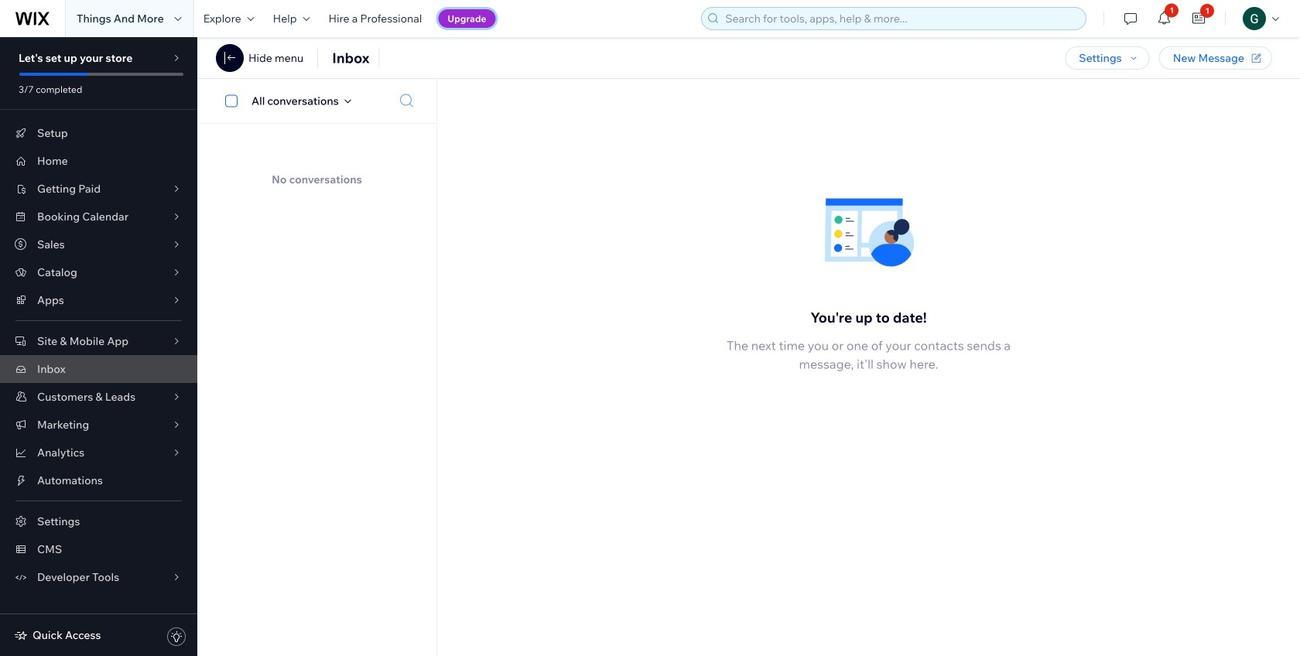Task type: locate. For each thing, give the bounding box(es) containing it.
sidebar element
[[0, 37, 197, 656]]

None checkbox
[[217, 92, 252, 110]]

Search for tools, apps, help & more... field
[[721, 8, 1082, 29]]



Task type: vqa. For each thing, say whether or not it's contained in the screenshot.
message
no



